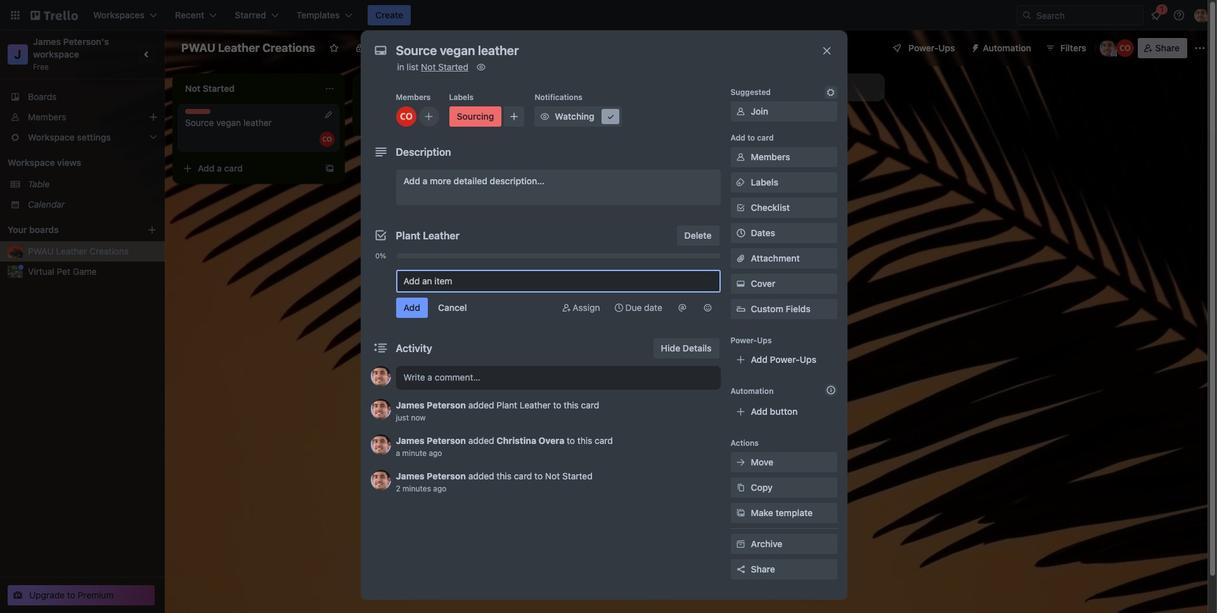 Task type: describe. For each thing, give the bounding box(es) containing it.
description
[[396, 146, 451, 158]]

1 horizontal spatial color: bold red, title: "sourcing" element
[[449, 107, 502, 127]]

Board name text field
[[175, 38, 322, 58]]

0 horizontal spatial add a card
[[198, 163, 243, 174]]

james peterson (jamespeterson93) image right open information menu icon
[[1194, 8, 1210, 23]]

add a more detailed description…
[[404, 176, 545, 186]]

james peterson (jamespeterson93) image left the 'minute' at the bottom left of the page
[[371, 435, 391, 455]]

add down the suggested
[[731, 133, 746, 143]]

sourcing source vegan leather
[[185, 109, 272, 128]]

just
[[396, 413, 409, 423]]

add another list
[[735, 82, 802, 93]]

calendar
[[28, 199, 65, 210]]

in
[[397, 61, 404, 72]]

a minute ago link
[[396, 449, 442, 458]]

archive link
[[731, 534, 837, 555]]

leather inside pwau leather creations text box
[[218, 41, 260, 55]]

search image
[[1022, 10, 1032, 20]]

add button
[[751, 406, 798, 417]]

0 horizontal spatial labels
[[449, 93, 474, 102]]

checklist
[[751, 202, 790, 213]]

add down notifications
[[558, 115, 575, 126]]

workspace
[[8, 157, 55, 168]]

1 vertical spatial automation
[[731, 387, 774, 396]]

sm image inside 'archive' link
[[734, 538, 747, 551]]

1 vertical spatial share button
[[731, 560, 837, 580]]

0 horizontal spatial color: bold red, title: "sourcing" element
[[185, 109, 218, 119]]

2 james peterson (jamespeterson93) image from the top
[[371, 470, 391, 491]]

a down notifications
[[577, 115, 582, 126]]

plant leather group
[[371, 262, 720, 268]]

a inside james peterson added christina overa to this card a minute ago
[[396, 449, 400, 458]]

virtual
[[28, 266, 54, 277]]

due
[[625, 302, 642, 313]]

leather
[[243, 117, 272, 128]]

create from template… image for the add a card button to the middle
[[505, 115, 515, 126]]

customize views image
[[470, 42, 482, 55]]

sm image inside automation button
[[965, 38, 983, 56]]

sm image for suggested
[[824, 86, 837, 99]]

1 vertical spatial ups
[[757, 336, 772, 345]]

game
[[73, 266, 97, 277]]

dates button
[[731, 223, 837, 243]]

automation button
[[965, 38, 1039, 58]]

power-ups inside button
[[909, 42, 955, 53]]

2 horizontal spatial add a card button
[[538, 110, 680, 131]]

join link
[[731, 101, 837, 122]]

boards link
[[0, 87, 165, 107]]

1 vertical spatial pwau leather creations
[[28, 246, 129, 257]]

add left christina overa (christinaovera) image
[[378, 115, 395, 126]]

0 horizontal spatial power-
[[731, 336, 757, 345]]

detailed
[[454, 176, 487, 186]]

1 horizontal spatial add a card button
[[358, 110, 500, 131]]

now
[[411, 413, 426, 423]]

your boards with 2 items element
[[8, 223, 128, 238]]

james for plant
[[396, 400, 425, 411]]

0 vertical spatial christina overa (christinaovera) image
[[1116, 39, 1134, 57]]

james peterson added plant leather to this card just now
[[396, 400, 599, 423]]

add down source
[[198, 163, 215, 174]]

1 horizontal spatial members link
[[731, 147, 837, 167]]

0%
[[375, 252, 386, 260]]

your
[[8, 224, 27, 235]]

add board image
[[147, 225, 157, 235]]

open information menu image
[[1173, 9, 1185, 22]]

0 horizontal spatial creations
[[89, 246, 129, 257]]

pwau leather creations link
[[28, 245, 157, 258]]

added for added
[[468, 436, 494, 446]]

copy
[[751, 482, 773, 493]]

sm image for watching
[[538, 110, 551, 123]]

add another list button
[[713, 74, 885, 101]]

notifications
[[535, 93, 583, 102]]

add inside "link"
[[751, 354, 768, 365]]

james peterson's workspace free
[[33, 36, 111, 72]]

primary element
[[0, 0, 1217, 30]]

this for overa
[[577, 436, 592, 446]]

james peterson's workspace link
[[33, 36, 111, 60]]

create from template… image for the add a card button to the left
[[325, 164, 335, 174]]

watching
[[555, 111, 594, 122]]

sm image down customize views 'icon'
[[475, 61, 487, 74]]

create
[[375, 10, 403, 20]]

upgrade
[[29, 590, 65, 601]]

edit card image
[[323, 110, 333, 120]]

filters
[[1060, 42, 1086, 53]]

peterson for added
[[427, 436, 466, 446]]

watching button
[[535, 107, 622, 127]]

share for share button to the top
[[1155, 42, 1180, 53]]

add members to card image
[[424, 110, 434, 123]]

hide
[[661, 343, 680, 354]]

labels link
[[731, 172, 837, 193]]

hide details link
[[653, 339, 719, 359]]

ago for added
[[429, 449, 442, 458]]

sm image right watching
[[604, 110, 617, 123]]

private
[[370, 42, 399, 53]]

sm image for join
[[734, 105, 747, 118]]

move link
[[731, 453, 837, 473]]

hide details
[[661, 343, 712, 354]]

added for added plant leather to this card
[[468, 400, 494, 411]]

add inside button
[[751, 406, 768, 417]]

to right upgrade
[[67, 590, 75, 601]]

share for the bottom share button
[[751, 564, 775, 575]]

1 james peterson (jamespeterson93) image from the top
[[371, 366, 391, 387]]

leather inside james peterson added plant leather to this card just now
[[520, 400, 551, 411]]

attachment
[[751, 253, 800, 264]]

make
[[751, 508, 773, 519]]

this for leather
[[564, 400, 579, 411]]

move
[[751, 457, 773, 468]]

james peterson added christina overa to this card a minute ago
[[396, 436, 613, 458]]

sm image right date
[[676, 302, 689, 314]]

0 horizontal spatial plant
[[396, 230, 420, 242]]

0 vertical spatial members
[[396, 93, 431, 102]]

0 vertical spatial list
[[407, 61, 419, 72]]

sm image inside due date "link"
[[613, 302, 625, 314]]

members for left members link
[[28, 112, 66, 122]]

attachment button
[[731, 249, 837, 269]]

delete
[[684, 230, 712, 241]]

sm image inside the cover link
[[734, 278, 747, 290]]

2 minutes ago link
[[396, 484, 447, 494]]

sm image for make template
[[734, 507, 747, 520]]

in list not started
[[397, 61, 468, 72]]

due date link
[[608, 298, 668, 318]]

your boards
[[8, 224, 59, 235]]

suggested
[[731, 87, 771, 97]]

2
[[396, 484, 400, 494]]

j link
[[8, 44, 28, 65]]

star or unstar board image
[[329, 43, 339, 53]]

dates
[[751, 228, 775, 238]]

due date
[[625, 302, 662, 313]]

pet
[[57, 266, 70, 277]]

not inside james peterson added this card to not started 2 minutes ago
[[545, 471, 560, 482]]

workspace
[[33, 49, 79, 60]]

pwau leather creations inside text box
[[181, 41, 315, 55]]

1 horizontal spatial labels
[[751, 177, 778, 188]]

board link
[[409, 38, 463, 58]]

vegan
[[216, 117, 241, 128]]

another
[[754, 82, 787, 93]]

just now link
[[396, 413, 426, 423]]



Task type: locate. For each thing, give the bounding box(es) containing it.
Add an item text field
[[396, 270, 720, 293]]

2 horizontal spatial power-
[[909, 42, 938, 53]]

added down james peterson added plant leather to this card just now
[[468, 436, 494, 446]]

1 vertical spatial members
[[28, 112, 66, 122]]

labels up checklist on the right of page
[[751, 177, 778, 188]]

a left the add members to card icon
[[397, 115, 402, 126]]

sm image up details
[[701, 302, 714, 314]]

leather inside pwau leather creations link
[[56, 246, 87, 257]]

james up workspace in the top of the page
[[33, 36, 61, 47]]

1 vertical spatial pwau
[[28, 246, 54, 257]]

color: bold red, title: "sourcing" element left leather
[[185, 109, 218, 119]]

add to card
[[731, 133, 774, 143]]

sm image left make
[[734, 507, 747, 520]]

cover
[[751, 278, 776, 289]]

1 horizontal spatial members
[[396, 93, 431, 102]]

ups up add power-ups
[[757, 336, 772, 345]]

show menu image
[[1194, 42, 1206, 55]]

0 vertical spatial create from template… image
[[505, 115, 515, 126]]

0 horizontal spatial sourcing
[[185, 109, 218, 119]]

members up christina overa (christinaovera) image
[[396, 93, 431, 102]]

boards
[[29, 224, 59, 235]]

1 horizontal spatial started
[[562, 471, 593, 482]]

2 horizontal spatial ups
[[938, 42, 955, 53]]

not started link
[[421, 61, 468, 72]]

sm image left 'join'
[[734, 105, 747, 118]]

1 vertical spatial creations
[[89, 246, 129, 257]]

add a card button up description
[[358, 110, 500, 131]]

add down the 'custom'
[[751, 354, 768, 365]]

to inside james peterson added this card to not started 2 minutes ago
[[535, 471, 543, 482]]

add inside button
[[735, 82, 752, 93]]

0 vertical spatial pwau
[[181, 41, 215, 55]]

james peterson (jamespeterson93) image left just
[[371, 399, 391, 420]]

add a card left the add members to card icon
[[378, 115, 423, 126]]

0 vertical spatial added
[[468, 400, 494, 411]]

date
[[644, 302, 662, 313]]

power-ups
[[909, 42, 955, 53], [731, 336, 772, 345]]

add a card button down source vegan leather link
[[178, 158, 320, 179]]

views
[[57, 157, 81, 168]]

0 horizontal spatial add a card button
[[178, 158, 320, 179]]

a
[[397, 115, 402, 126], [577, 115, 582, 126], [217, 163, 222, 174], [423, 176, 428, 186], [396, 449, 400, 458]]

source vegan leather link
[[185, 117, 332, 129]]

members down boards at top left
[[28, 112, 66, 122]]

power- inside "link"
[[770, 354, 800, 365]]

0 vertical spatial peterson
[[427, 400, 466, 411]]

james inside james peterson added christina overa to this card a minute ago
[[396, 436, 425, 446]]

started down overa
[[562, 471, 593, 482]]

color: bold red, title: "sourcing" element right the add members to card icon
[[449, 107, 502, 127]]

not down board 'link'
[[421, 61, 436, 72]]

sm image left archive
[[734, 538, 747, 551]]

add a card down notifications
[[558, 115, 603, 126]]

creations inside text box
[[262, 41, 315, 55]]

0 horizontal spatial not
[[421, 61, 436, 72]]

1 vertical spatial james peterson (jamespeterson93) image
[[371, 470, 391, 491]]

this inside james peterson added christina overa to this card a minute ago
[[577, 436, 592, 446]]

to inside james peterson added plant leather to this card just now
[[553, 400, 561, 411]]

custom
[[751, 304, 783, 314]]

automation down 'search' image
[[983, 42, 1031, 53]]

source
[[185, 117, 214, 128]]

0 vertical spatial power-
[[909, 42, 938, 53]]

ago inside james peterson added christina overa to this card a minute ago
[[429, 449, 442, 458]]

0 horizontal spatial pwau leather creations
[[28, 246, 129, 257]]

0 vertical spatial james peterson (jamespeterson93) image
[[371, 366, 391, 387]]

add left button
[[751, 406, 768, 417]]

sm image inside assign 'link'
[[560, 302, 573, 314]]

share down archive
[[751, 564, 775, 575]]

james for this
[[396, 471, 425, 482]]

sm image left copy
[[734, 482, 747, 494]]

sm image right assign
[[613, 302, 625, 314]]

1 vertical spatial power-
[[731, 336, 757, 345]]

started down board
[[438, 61, 468, 72]]

christina overa (christinaovera) image down search field
[[1116, 39, 1134, 57]]

ups inside button
[[938, 42, 955, 53]]

peterson inside james peterson added christina overa to this card a minute ago
[[427, 436, 466, 446]]

workspace views
[[8, 157, 81, 168]]

0 vertical spatial not
[[421, 61, 436, 72]]

list inside "add another list" button
[[789, 82, 802, 93]]

0 horizontal spatial christina overa (christinaovera) image
[[320, 132, 335, 147]]

1 vertical spatial added
[[468, 436, 494, 446]]

checklist link
[[731, 198, 837, 218]]

add
[[735, 82, 752, 93], [378, 115, 395, 126], [558, 115, 575, 126], [731, 133, 746, 143], [198, 163, 215, 174], [404, 176, 420, 186], [751, 354, 768, 365], [751, 406, 768, 417]]

plant inside james peterson added plant leather to this card just now
[[497, 400, 517, 411]]

sourcing for sourcing source vegan leather
[[185, 109, 218, 119]]

james peterson added this card to not started 2 minutes ago
[[396, 471, 593, 494]]

members for members link to the right
[[751, 152, 790, 162]]

calendar link
[[28, 198, 157, 211]]

sm image down add to card
[[734, 176, 747, 189]]

2 horizontal spatial members
[[751, 152, 790, 162]]

overa
[[539, 436, 564, 446]]

automation inside button
[[983, 42, 1031, 53]]

sourcing left leather
[[185, 109, 218, 119]]

sm image down notifications
[[538, 110, 551, 123]]

plant
[[396, 230, 420, 242], [497, 400, 517, 411]]

james for free
[[33, 36, 61, 47]]

1 horizontal spatial add a card
[[378, 115, 423, 126]]

to right overa
[[567, 436, 575, 446]]

automation up add button
[[731, 387, 774, 396]]

1 horizontal spatial creations
[[262, 41, 315, 55]]

james peterson (jamespeterson93) image
[[1194, 8, 1210, 23], [1100, 39, 1117, 57], [371, 399, 391, 420], [371, 435, 391, 455]]

2 added from the top
[[468, 436, 494, 446]]

color: bold red, title: "sourcing" element
[[449, 107, 502, 127], [185, 109, 218, 119]]

2 vertical spatial power-
[[770, 354, 800, 365]]

christina
[[497, 436, 536, 446]]

1 horizontal spatial power-
[[770, 354, 800, 365]]

1 vertical spatial labels
[[751, 177, 778, 188]]

this right overa
[[577, 436, 592, 446]]

add a card button down notifications
[[538, 110, 680, 131]]

1 horizontal spatial pwau
[[181, 41, 215, 55]]

added
[[468, 400, 494, 411], [468, 436, 494, 446], [468, 471, 494, 482]]

0 vertical spatial automation
[[983, 42, 1031, 53]]

0 vertical spatial creations
[[262, 41, 315, 55]]

sm image inside make template link
[[734, 507, 747, 520]]

0 horizontal spatial started
[[438, 61, 468, 72]]

members link down boards at top left
[[0, 107, 165, 127]]

sm image left checklist on the right of page
[[734, 202, 747, 214]]

a down vegan
[[217, 163, 222, 174]]

james inside the james peterson's workspace free
[[33, 36, 61, 47]]

ups left automation button
[[938, 42, 955, 53]]

not
[[421, 61, 436, 72], [545, 471, 560, 482]]

sm image for move
[[734, 456, 747, 469]]

create from template… image
[[505, 115, 515, 126], [325, 164, 335, 174]]

minute
[[402, 449, 427, 458]]

2 vertical spatial peterson
[[427, 471, 466, 482]]

ago
[[429, 449, 442, 458], [433, 484, 447, 494]]

0 vertical spatial started
[[438, 61, 468, 72]]

creations up virtual pet game link
[[89, 246, 129, 257]]

0 horizontal spatial automation
[[731, 387, 774, 396]]

peterson inside james peterson added this card to not started 2 minutes ago
[[427, 471, 466, 482]]

add a more detailed description… link
[[396, 170, 720, 205]]

make template
[[751, 508, 813, 519]]

sm image inside checklist link
[[734, 202, 747, 214]]

1 horizontal spatial sourcing
[[457, 111, 494, 122]]

ago right minutes
[[433, 484, 447, 494]]

0 horizontal spatial ups
[[757, 336, 772, 345]]

james peterson (jamespeterson93) image
[[371, 366, 391, 387], [371, 470, 391, 491]]

2 peterson from the top
[[427, 436, 466, 446]]

this inside james peterson added plant leather to this card just now
[[564, 400, 579, 411]]

members down add to card
[[751, 152, 790, 162]]

3 added from the top
[[468, 471, 494, 482]]

a left the 'minute' at the bottom left of the page
[[396, 449, 400, 458]]

started inside james peterson added this card to not started 2 minutes ago
[[562, 471, 593, 482]]

sm image
[[824, 86, 837, 99], [734, 105, 747, 118], [538, 110, 551, 123], [604, 110, 617, 123], [734, 176, 747, 189], [734, 202, 747, 214], [560, 302, 573, 314], [613, 302, 625, 314], [734, 456, 747, 469], [734, 507, 747, 520]]

sm image left cover
[[734, 278, 747, 290]]

sm image down add to card
[[734, 151, 747, 164]]

more
[[430, 176, 451, 186]]

3 peterson from the top
[[427, 471, 466, 482]]

james inside james peterson added this card to not started 2 minutes ago
[[396, 471, 425, 482]]

list right another
[[789, 82, 802, 93]]

list right in on the left of the page
[[407, 61, 419, 72]]

1 horizontal spatial automation
[[983, 42, 1031, 53]]

sm image for labels
[[734, 176, 747, 189]]

to for added this card to not started
[[535, 471, 543, 482]]

1 vertical spatial started
[[562, 471, 593, 482]]

sm image inside join link
[[734, 105, 747, 118]]

2 vertical spatial ups
[[800, 354, 816, 365]]

1 vertical spatial plant
[[497, 400, 517, 411]]

share button down 'archive' link
[[731, 560, 837, 580]]

1 horizontal spatial power-ups
[[909, 42, 955, 53]]

1 horizontal spatial not
[[545, 471, 560, 482]]

to
[[748, 133, 755, 143], [553, 400, 561, 411], [567, 436, 575, 446], [535, 471, 543, 482], [67, 590, 75, 601]]

add power-ups
[[751, 354, 816, 365]]

0 vertical spatial plant
[[396, 230, 420, 242]]

fields
[[786, 304, 811, 314]]

sourcing right the add members to card icon
[[457, 111, 494, 122]]

0 horizontal spatial share
[[751, 564, 775, 575]]

0 vertical spatial ups
[[938, 42, 955, 53]]

power- inside button
[[909, 42, 938, 53]]

cancel link
[[430, 298, 474, 318]]

sm image inside 'labels' link
[[734, 176, 747, 189]]

pwau leather creations
[[181, 41, 315, 55], [28, 246, 129, 257]]

this down write a comment text field
[[564, 400, 579, 411]]

description…
[[490, 176, 545, 186]]

peterson's
[[63, 36, 109, 47]]

None text field
[[390, 39, 808, 62]]

filters button
[[1041, 38, 1090, 58]]

1 vertical spatial ago
[[433, 484, 447, 494]]

card inside james peterson added plant leather to this card just now
[[581, 400, 599, 411]]

not down overa
[[545, 471, 560, 482]]

0 vertical spatial this
[[564, 400, 579, 411]]

ago for added this card to not started
[[433, 484, 447, 494]]

added for added this card to not started
[[468, 471, 494, 482]]

sm image right 'power-ups' button
[[965, 38, 983, 56]]

added down james peterson added christina overa to this card a minute ago
[[468, 471, 494, 482]]

2 vertical spatial added
[[468, 471, 494, 482]]

to down overa
[[535, 471, 543, 482]]

1 horizontal spatial christina overa (christinaovera) image
[[1116, 39, 1134, 57]]

create button
[[368, 5, 411, 25]]

power-
[[909, 42, 938, 53], [731, 336, 757, 345], [770, 354, 800, 365]]

add a card down vegan
[[198, 163, 243, 174]]

sm image up join link at the top
[[824, 86, 837, 99]]

1 vertical spatial create from template… image
[[325, 164, 335, 174]]

cancel
[[438, 302, 467, 313]]

sm image inside move link
[[734, 456, 747, 469]]

details
[[683, 343, 712, 354]]

sm image
[[965, 38, 983, 56], [475, 61, 487, 74], [734, 151, 747, 164], [734, 278, 747, 290], [676, 302, 689, 314], [701, 302, 714, 314], [734, 482, 747, 494], [734, 538, 747, 551]]

1 vertical spatial christina overa (christinaovera) image
[[320, 132, 335, 147]]

james up just now link
[[396, 400, 425, 411]]

ago right the 'minute' at the bottom left of the page
[[429, 449, 442, 458]]

ups down the fields
[[800, 354, 816, 365]]

1 horizontal spatial list
[[789, 82, 802, 93]]

0 horizontal spatial pwau
[[28, 246, 54, 257]]

to for added
[[567, 436, 575, 446]]

1 horizontal spatial share
[[1155, 42, 1180, 53]]

copy link
[[731, 478, 837, 498]]

card
[[404, 115, 423, 126], [584, 115, 603, 126], [757, 133, 774, 143], [224, 163, 243, 174], [581, 400, 599, 411], [595, 436, 613, 446], [514, 471, 532, 482]]

1 vertical spatial not
[[545, 471, 560, 482]]

activity
[[396, 343, 432, 354]]

0 horizontal spatial members
[[28, 112, 66, 122]]

premium
[[78, 590, 114, 601]]

1 horizontal spatial create from template… image
[[505, 115, 515, 126]]

peterson for added this card to not started
[[427, 471, 466, 482]]

james up the 'minute' at the bottom left of the page
[[396, 436, 425, 446]]

table
[[28, 179, 50, 190]]

added inside james peterson added plant leather to this card just now
[[468, 400, 494, 411]]

plant leather
[[396, 230, 460, 242]]

christina overa (christinaovera) image down the edit card icon
[[320, 132, 335, 147]]

1 vertical spatial share
[[751, 564, 775, 575]]

sm image for checklist
[[734, 202, 747, 214]]

add a card button
[[358, 110, 500, 131], [538, 110, 680, 131], [178, 158, 320, 179]]

1 horizontal spatial ups
[[800, 354, 816, 365]]

free
[[33, 62, 49, 72]]

peterson inside james peterson added plant leather to this card just now
[[427, 400, 466, 411]]

0 vertical spatial labels
[[449, 93, 474, 102]]

to down write a comment text field
[[553, 400, 561, 411]]

creations left star or unstar board icon
[[262, 41, 315, 55]]

james for christina
[[396, 436, 425, 446]]

minutes
[[403, 484, 431, 494]]

ago inside james peterson added this card to not started 2 minutes ago
[[433, 484, 447, 494]]

james up minutes
[[396, 471, 425, 482]]

make template link
[[731, 503, 837, 524]]

2 horizontal spatial add a card
[[558, 115, 603, 126]]

sourcing for sourcing
[[457, 111, 494, 122]]

0 vertical spatial members link
[[0, 107, 165, 127]]

None submit
[[396, 298, 428, 318]]

pwau inside pwau leather creations text box
[[181, 41, 215, 55]]

james inside james peterson added plant leather to this card just now
[[396, 400, 425, 411]]

added up james peterson added christina overa to this card a minute ago
[[468, 400, 494, 411]]

upgrade to premium link
[[8, 586, 155, 606]]

0 horizontal spatial members link
[[0, 107, 165, 127]]

christina overa (christinaovera) image
[[1116, 39, 1134, 57], [320, 132, 335, 147]]

0 horizontal spatial create from template… image
[[325, 164, 335, 174]]

peterson
[[427, 400, 466, 411], [427, 436, 466, 446], [427, 471, 466, 482]]

a left the more
[[423, 176, 428, 186]]

card inside james peterson added christina overa to this card a minute ago
[[595, 436, 613, 446]]

0 vertical spatial power-ups
[[909, 42, 955, 53]]

2 vertical spatial members
[[751, 152, 790, 162]]

board
[[431, 42, 456, 53]]

Search field
[[1032, 6, 1143, 25]]

0 vertical spatial share button
[[1138, 38, 1187, 58]]

ups inside "link"
[[800, 354, 816, 365]]

0 horizontal spatial power-ups
[[731, 336, 772, 345]]

0 vertical spatial share
[[1155, 42, 1180, 53]]

1 vertical spatial this
[[577, 436, 592, 446]]

1 horizontal spatial pwau leather creations
[[181, 41, 315, 55]]

sm image inside members link
[[734, 151, 747, 164]]

Write a comment text field
[[396, 366, 720, 389]]

assign link
[[555, 298, 605, 318]]

1 vertical spatial peterson
[[427, 436, 466, 446]]

card inside james peterson added this card to not started 2 minutes ago
[[514, 471, 532, 482]]

added inside james peterson added this card to not started 2 minutes ago
[[468, 471, 494, 482]]

j
[[14, 47, 21, 61]]

create from template… image up description…
[[505, 115, 515, 126]]

1 notification image
[[1149, 8, 1164, 23]]

automation
[[983, 42, 1031, 53], [731, 387, 774, 396]]

upgrade to premium
[[29, 590, 114, 601]]

to for added plant leather to this card
[[553, 400, 561, 411]]

2 vertical spatial this
[[497, 471, 512, 482]]

christina overa (christinaovera) image
[[396, 107, 416, 127]]

added inside james peterson added christina overa to this card a minute ago
[[468, 436, 494, 446]]

join
[[751, 106, 768, 117]]

virtual pet game
[[28, 266, 97, 277]]

to down 'join'
[[748, 133, 755, 143]]

james peterson (jamespeterson93) image right the "filters"
[[1100, 39, 1117, 57]]

this
[[564, 400, 579, 411], [577, 436, 592, 446], [497, 471, 512, 482]]

create from template… image down the edit card icon
[[325, 164, 335, 174]]

sourcing inside sourcing source vegan leather
[[185, 109, 218, 119]]

share button
[[1138, 38, 1187, 58], [731, 560, 837, 580]]

0 vertical spatial ago
[[429, 449, 442, 458]]

share button down the 1 notification "image"
[[1138, 38, 1187, 58]]

power-ups button
[[883, 38, 963, 58]]

0 horizontal spatial share button
[[731, 560, 837, 580]]

1 horizontal spatial plant
[[497, 400, 517, 411]]

share left "show menu" icon
[[1155, 42, 1180, 53]]

1 added from the top
[[468, 400, 494, 411]]

1 peterson from the top
[[427, 400, 466, 411]]

0 vertical spatial pwau leather creations
[[181, 41, 315, 55]]

boards
[[28, 91, 57, 102]]

1 horizontal spatial share button
[[1138, 38, 1187, 58]]

template
[[776, 508, 813, 519]]

peterson for added plant leather to this card
[[427, 400, 466, 411]]

0 horizontal spatial list
[[407, 61, 419, 72]]

virtual pet game link
[[28, 266, 157, 278]]

add left the more
[[404, 176, 420, 186]]

labels down "not started" link
[[449, 93, 474, 102]]

sourcing
[[185, 109, 218, 119], [457, 111, 494, 122]]

this down james peterson added christina overa to this card a minute ago
[[497, 471, 512, 482]]

members link up 'labels' link
[[731, 147, 837, 167]]

this inside james peterson added this card to not started 2 minutes ago
[[497, 471, 512, 482]]

add left another
[[735, 82, 752, 93]]

to inside james peterson added christina overa to this card a minute ago
[[567, 436, 575, 446]]

archive
[[751, 539, 783, 550]]

pwau inside pwau leather creations link
[[28, 246, 54, 257]]

sm image down add an item text field
[[560, 302, 573, 314]]

sm image down actions
[[734, 456, 747, 469]]

1 vertical spatial list
[[789, 82, 802, 93]]

sm image inside copy link
[[734, 482, 747, 494]]

1 vertical spatial power-ups
[[731, 336, 772, 345]]



Task type: vqa. For each thing, say whether or not it's contained in the screenshot.
Best's the Color: green, title: "Goal" element
no



